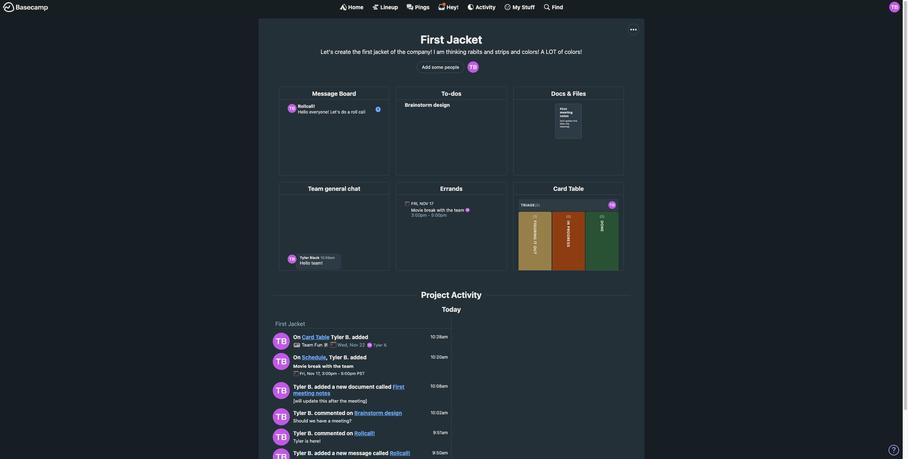 Task type: vqa. For each thing, say whether or not it's contained in the screenshot.
at in the If you ever need a hand, please contact me directly at jason@37signals.com. I'm here for you.
no



Task type: describe. For each thing, give the bounding box(es) containing it.
10:08am
[[431, 384, 448, 389]]

meeting?
[[332, 418, 352, 424]]

added down "here!"
[[315, 450, 331, 457]]

home link
[[340, 4, 364, 11]]

my
[[513, 4, 521, 10]]

movie break with the team fri, nov 17, 3:00pm -     5:00pm pst
[[293, 363, 365, 376]]

1 of from the left
[[391, 49, 396, 55]]

0 vertical spatial rollcall!
[[355, 430, 375, 437]]

tyler for tyler b. added a new document called
[[293, 384, 307, 390]]

should we have a meeting?
[[293, 418, 352, 424]]

10:20am
[[431, 355, 448, 360]]

10:20am element
[[431, 355, 448, 360]]

b. for tyler b. added a new document called
[[308, 384, 313, 390]]

tyler for tyler b.
[[374, 343, 383, 348]]

project
[[422, 290, 450, 300]]

update
[[303, 398, 318, 404]]

have
[[317, 418, 327, 424]]

added down '22'
[[351, 354, 367, 361]]

with
[[322, 363, 332, 369]]

company!
[[407, 49, 433, 55]]

today
[[442, 306, 461, 313]]

tyler black image inside main element
[[890, 2, 901, 12]]

fri,
[[300, 372, 306, 376]]

9:50am element
[[433, 450, 448, 456]]

1 vertical spatial a
[[328, 418, 331, 424]]

the left company!
[[398, 49, 406, 55]]

10:08am element
[[431, 384, 448, 389]]

a
[[541, 49, 545, 55]]

message
[[349, 450, 372, 457]]

first meeting notes link
[[293, 384, 405, 396]]

my stuff button
[[505, 4, 535, 11]]

-
[[338, 372, 340, 376]]

first for first meeting notes
[[393, 384, 405, 390]]

wed, nov 22
[[338, 342, 367, 348]]

the left first on the left
[[353, 49, 361, 55]]

break
[[308, 363, 321, 369]]

[will
[[293, 398, 302, 404]]

pst
[[357, 372, 365, 376]]

fun
[[315, 342, 323, 348]]

called for message
[[373, 450, 389, 457]]

3:00pm
[[322, 372, 337, 376]]

tyler black image for tyler b. added
[[273, 333, 290, 350]]

rollcall! link for tyler b. commented on
[[355, 430, 375, 437]]

i
[[434, 49, 436, 55]]

hey!
[[447, 4, 459, 10]]

17,
[[316, 372, 321, 376]]

jacket for first jacket let's create the first jacket of the company! i am thinking rabits and strips and colors! a lot of colors!
[[447, 33, 483, 46]]

tyler up wed,
[[331, 334, 344, 341]]

1 and from the left
[[484, 49, 494, 55]]

first meeting notes
[[293, 384, 405, 396]]

switch accounts image
[[3, 2, 48, 13]]

b. for tyler b.
[[384, 343, 388, 348]]

called for document
[[376, 384, 392, 390]]

tyler b. added a new document called
[[293, 384, 393, 390]]

main element
[[0, 0, 904, 14]]

team
[[302, 342, 314, 348]]

1 horizontal spatial nov
[[350, 342, 359, 348]]

the inside movie break with the team fri, nov 17, 3:00pm -     5:00pm pst
[[334, 363, 341, 369]]

9:50am
[[433, 450, 448, 456]]

tyler black image down 'rabits'
[[468, 62, 479, 73]]

2 colors! from the left
[[565, 49, 583, 55]]

b. up wed, nov 22
[[346, 334, 351, 341]]

first jacket link
[[276, 321, 305, 328]]

design
[[385, 410, 402, 417]]

movie
[[293, 363, 307, 369]]

add some people link
[[417, 61, 465, 73]]

lineup link
[[372, 4, 398, 11]]

10:28am
[[431, 334, 448, 340]]

tyler b.
[[372, 343, 388, 348]]

nov inside movie break with the team fri, nov 17, 3:00pm -     5:00pm pst
[[307, 372, 315, 376]]

tyler b. commented on rollcall!
[[293, 430, 375, 437]]

pings
[[415, 4, 430, 10]]

we
[[310, 418, 316, 424]]

tyler for tyler b. commented on rollcall!
[[293, 430, 307, 437]]

pings button
[[407, 4, 430, 11]]

this
[[320, 398, 328, 404]]

a for message
[[332, 450, 335, 457]]

hey! button
[[438, 2, 459, 11]]

find button
[[544, 4, 564, 11]]

10:28am element
[[431, 334, 448, 340]]

commented for brainstorm design
[[315, 410, 346, 417]]

meeting]
[[348, 398, 368, 404]]

rollcall! link for tyler b. added a new message called
[[390, 450, 411, 457]]

people
[[445, 64, 460, 70]]

commented for rollcall!
[[315, 430, 346, 437]]

,
[[326, 354, 328, 361]]

some
[[432, 64, 444, 70]]

a for document
[[332, 384, 335, 390]]

find
[[552, 4, 564, 10]]

lot
[[546, 49, 557, 55]]

home
[[349, 4, 364, 10]]



Task type: locate. For each thing, give the bounding box(es) containing it.
on for on schedule ,       tyler b. added
[[293, 354, 301, 361]]

nov left 17,
[[307, 372, 315, 376]]

0 horizontal spatial nov
[[307, 372, 315, 376]]

jacket
[[374, 49, 389, 55]]

colors! left a
[[522, 49, 540, 55]]

tyler black image for brainstorm design
[[273, 409, 290, 426]]

0 vertical spatial on
[[347, 410, 353, 417]]

new
[[337, 384, 347, 390], [337, 450, 347, 457]]

activity inside main element
[[476, 4, 496, 10]]

notes
[[316, 390, 331, 396]]

a
[[332, 384, 335, 390], [328, 418, 331, 424], [332, 450, 335, 457]]

b. for tyler b. commented on brainstorm design
[[308, 410, 313, 417]]

1 vertical spatial called
[[373, 450, 389, 457]]

strips
[[495, 49, 510, 55]]

2 commented from the top
[[315, 430, 346, 437]]

jacket
[[447, 33, 483, 46], [288, 321, 305, 328]]

colors!
[[522, 49, 540, 55], [565, 49, 583, 55]]

added up '22'
[[352, 334, 369, 341]]

team
[[342, 363, 354, 369]]

1 vertical spatial on
[[293, 354, 301, 361]]

the up -
[[334, 363, 341, 369]]

tyler black image left movie
[[273, 353, 290, 370]]

tyler black image for schedule
[[273, 353, 290, 370]]

add some people
[[422, 64, 460, 70]]

first for first jacket let's create the first jacket of the company! i am thinking rabits and strips and colors! a lot of colors!
[[421, 33, 445, 46]]

1 on from the top
[[293, 334, 301, 341]]

project activity
[[422, 290, 482, 300]]

0 vertical spatial new
[[337, 384, 347, 390]]

stuff
[[522, 4, 535, 10]]

tyler right '22'
[[374, 343, 383, 348]]

0 horizontal spatial rollcall! link
[[355, 430, 375, 437]]

tyler for tyler is here!
[[293, 438, 304, 444]]

tyler down fri,
[[293, 384, 307, 390]]

tyler for tyler b. added a new message called rollcall!
[[293, 450, 307, 457]]

b. down tyler is here!
[[308, 450, 313, 457]]

the right the "after" on the bottom left
[[340, 398, 347, 404]]

on schedule ,       tyler b. added
[[293, 354, 367, 361]]

0 vertical spatial jacket
[[447, 33, 483, 46]]

first inside first jacket let's create the first jacket of the company! i am thinking rabits and strips and colors! a lot of colors!
[[421, 33, 445, 46]]

0 vertical spatial activity
[[476, 4, 496, 10]]

1 on from the top
[[347, 410, 353, 417]]

called right "message"
[[373, 450, 389, 457]]

b. up tyler is here!
[[308, 430, 313, 437]]

activity left my
[[476, 4, 496, 10]]

1 horizontal spatial of
[[558, 49, 564, 55]]

meeting
[[293, 390, 315, 396]]

of right the jacket
[[391, 49, 396, 55]]

0 horizontal spatial of
[[391, 49, 396, 55]]

1 horizontal spatial rollcall!
[[390, 450, 411, 457]]

brainstorm
[[355, 410, 384, 417]]

9:51am element
[[434, 430, 448, 436]]

card
[[302, 334, 315, 341]]

nov
[[350, 342, 359, 348], [307, 372, 315, 376]]

2 and from the left
[[511, 49, 521, 55]]

1 vertical spatial jacket
[[288, 321, 305, 328]]

1 horizontal spatial first
[[393, 384, 405, 390]]

1 vertical spatial nov
[[307, 372, 315, 376]]

new for document
[[337, 384, 347, 390]]

tyler is here!
[[293, 438, 321, 444]]

is
[[305, 438, 309, 444]]

create
[[335, 49, 351, 55]]

b. up the we
[[308, 410, 313, 417]]

1 vertical spatial activity
[[452, 290, 482, 300]]

tyler b. commented on brainstorm design
[[293, 410, 402, 417]]

the
[[353, 49, 361, 55], [398, 49, 406, 55], [334, 363, 341, 369], [340, 398, 347, 404]]

1 vertical spatial rollcall!
[[390, 450, 411, 457]]

nov left '22'
[[350, 342, 359, 348]]

rollcall!
[[355, 430, 375, 437], [390, 450, 411, 457]]

0 horizontal spatial first
[[276, 321, 287, 328]]

schedule link
[[302, 354, 326, 361]]

tyler down is
[[293, 450, 307, 457]]

0 vertical spatial first
[[421, 33, 445, 46]]

new for message
[[337, 450, 347, 457]]

b. right '22'
[[384, 343, 388, 348]]

commented
[[315, 410, 346, 417], [315, 430, 346, 437]]

tyler black image for tyler b. added a new message called rollcall!
[[273, 449, 290, 459]]

on down meeting?
[[347, 430, 353, 437]]

b. up team
[[344, 354, 349, 361]]

0 vertical spatial rollcall! link
[[355, 430, 375, 437]]

1 vertical spatial first
[[276, 321, 287, 328]]

wed,
[[338, 342, 349, 348]]

card table link
[[302, 334, 330, 341]]

of right 'lot'
[[558, 49, 564, 55]]

22
[[360, 342, 365, 348]]

here!
[[310, 438, 321, 444]]

activity up "today"
[[452, 290, 482, 300]]

let's
[[321, 49, 334, 55]]

0 horizontal spatial colors!
[[522, 49, 540, 55]]

tyler b. added a new message called rollcall!
[[293, 450, 411, 457]]

and right strips
[[511, 49, 521, 55]]

tyler left is
[[293, 438, 304, 444]]

on for on card table tyler b. added
[[293, 334, 301, 341]]

1 vertical spatial commented
[[315, 430, 346, 437]]

0 vertical spatial nov
[[350, 342, 359, 348]]

activity
[[476, 4, 496, 10], [452, 290, 482, 300]]

document
[[349, 384, 375, 390]]

2 on from the top
[[293, 354, 301, 361]]

0 horizontal spatial jacket
[[288, 321, 305, 328]]

tyler black image for rollcall!
[[273, 429, 290, 446]]

thinking
[[446, 49, 467, 55]]

on left card
[[293, 334, 301, 341]]

tyler black image
[[890, 2, 901, 12], [273, 333, 290, 350], [273, 449, 290, 459]]

rabits
[[468, 49, 483, 55]]

1 horizontal spatial and
[[511, 49, 521, 55]]

1 commented from the top
[[315, 410, 346, 417]]

called right document
[[376, 384, 392, 390]]

and left strips
[[484, 49, 494, 55]]

2 vertical spatial a
[[332, 450, 335, 457]]

1 new from the top
[[337, 384, 347, 390]]

a down "tyler b. commented on rollcall!"
[[332, 450, 335, 457]]

colors! right 'lot'
[[565, 49, 583, 55]]

brainstorm design link
[[355, 410, 402, 417]]

tyler black image right '22'
[[368, 343, 372, 348]]

10:02am element
[[431, 410, 448, 416]]

tyler black image left is
[[273, 429, 290, 446]]

called
[[376, 384, 392, 390], [373, 450, 389, 457]]

1 colors! from the left
[[522, 49, 540, 55]]

0 vertical spatial commented
[[315, 410, 346, 417]]

new down -
[[337, 384, 347, 390]]

a right the notes
[[332, 384, 335, 390]]

0 vertical spatial on
[[293, 334, 301, 341]]

2 vertical spatial first
[[393, 384, 405, 390]]

a right have on the bottom
[[328, 418, 331, 424]]

commented up should we have a meeting?
[[315, 410, 346, 417]]

on card table tyler b. added
[[293, 334, 369, 341]]

new left "message"
[[337, 450, 347, 457]]

2 new from the top
[[337, 450, 347, 457]]

jacket for first jacket
[[288, 321, 305, 328]]

after
[[329, 398, 339, 404]]

my stuff
[[513, 4, 535, 10]]

first jacket
[[276, 321, 305, 328]]

team fun
[[302, 342, 324, 348]]

1 vertical spatial rollcall! link
[[390, 450, 411, 457]]

first
[[421, 33, 445, 46], [276, 321, 287, 328], [393, 384, 405, 390]]

1 horizontal spatial rollcall! link
[[390, 450, 411, 457]]

b.
[[346, 334, 351, 341], [384, 343, 388, 348], [344, 354, 349, 361], [308, 384, 313, 390], [308, 410, 313, 417], [308, 430, 313, 437], [308, 450, 313, 457]]

on up meeting?
[[347, 410, 353, 417]]

first for first jacket
[[276, 321, 287, 328]]

1 horizontal spatial jacket
[[447, 33, 483, 46]]

first
[[363, 49, 373, 55]]

0 horizontal spatial and
[[484, 49, 494, 55]]

tyler black image for first meeting notes
[[273, 382, 290, 399]]

am
[[437, 49, 445, 55]]

0 vertical spatial tyler black image
[[890, 2, 901, 12]]

1 vertical spatial on
[[347, 430, 353, 437]]

tyler right ,
[[329, 354, 343, 361]]

1 vertical spatial new
[[337, 450, 347, 457]]

1 horizontal spatial colors!
[[565, 49, 583, 55]]

0 vertical spatial a
[[332, 384, 335, 390]]

b. up update
[[308, 384, 313, 390]]

2 on from the top
[[347, 430, 353, 437]]

should
[[293, 418, 308, 424]]

b. for tyler b. added a new message called rollcall!
[[308, 450, 313, 457]]

add
[[422, 64, 431, 70]]

on up movie
[[293, 354, 301, 361]]

on for rollcall!
[[347, 430, 353, 437]]

lineup
[[381, 4, 398, 10]]

added
[[352, 334, 369, 341], [351, 354, 367, 361], [315, 384, 331, 390], [315, 450, 331, 457]]

2 of from the left
[[558, 49, 564, 55]]

schedule
[[302, 354, 326, 361]]

5:00pm
[[341, 372, 356, 376]]

tyler black image
[[468, 62, 479, 73], [368, 343, 372, 348], [273, 353, 290, 370], [273, 382, 290, 399], [273, 409, 290, 426], [273, 429, 290, 446]]

0 horizontal spatial rollcall!
[[355, 430, 375, 437]]

jacket up the thinking
[[447, 33, 483, 46]]

[will update this after the meeting]
[[293, 398, 368, 404]]

tyler black image left [will
[[273, 382, 290, 399]]

on
[[293, 334, 301, 341], [293, 354, 301, 361]]

tyler up is
[[293, 430, 307, 437]]

jacket up card
[[288, 321, 305, 328]]

9:51am
[[434, 430, 448, 436]]

table
[[316, 334, 330, 341]]

added down 17,
[[315, 384, 331, 390]]

2 vertical spatial tyler black image
[[273, 449, 290, 459]]

1 vertical spatial tyler black image
[[273, 333, 290, 350]]

10:02am
[[431, 410, 448, 416]]

jacket inside first jacket let's create the first jacket of the company! i am thinking rabits and strips and colors! a lot of colors!
[[447, 33, 483, 46]]

first inside first meeting notes
[[393, 384, 405, 390]]

tyler for tyler b. commented on brainstorm design
[[293, 410, 307, 417]]

b. for tyler b. commented on rollcall!
[[308, 430, 313, 437]]

2 horizontal spatial first
[[421, 33, 445, 46]]

movie break with the team link
[[293, 363, 354, 369]]

first jacket let's create the first jacket of the company! i am thinking rabits and strips and colors! a lot of colors!
[[321, 33, 583, 55]]

tyler up the should
[[293, 410, 307, 417]]

activity link
[[468, 4, 496, 11]]

commented down should we have a meeting?
[[315, 430, 346, 437]]

tyler black image left the should
[[273, 409, 290, 426]]

0 vertical spatial called
[[376, 384, 392, 390]]

on for brainstorm
[[347, 410, 353, 417]]



